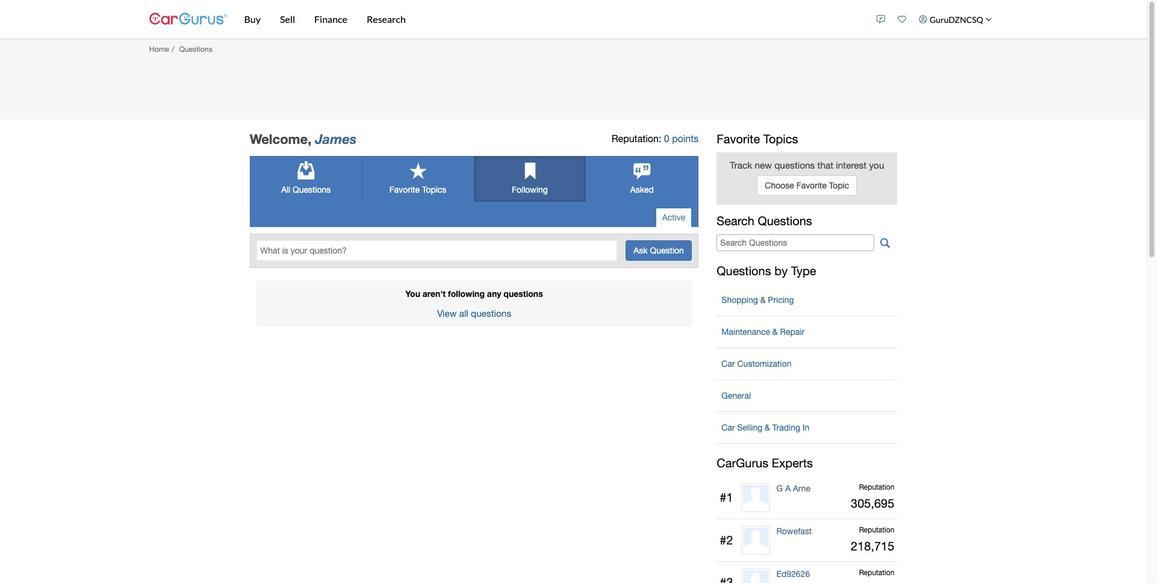 Task type: describe. For each thing, give the bounding box(es) containing it.
car selling & trading in link
[[717, 417, 898, 439]]

topics inside favorite topics link
[[422, 185, 447, 195]]

questions up shopping
[[717, 264, 772, 278]]

cargurus
[[717, 456, 769, 470]]

by
[[775, 264, 788, 278]]

gurudzncsq
[[930, 14, 984, 24]]

2 horizontal spatial favorite
[[797, 181, 827, 190]]

reputation:
[[612, 133, 662, 144]]

& for shopping
[[761, 295, 766, 305]]

reputation 218,715
[[852, 526, 895, 553]]

trading
[[773, 423, 801, 433]]

research button
[[357, 0, 416, 39]]

favorite topics inside favorite topics link
[[390, 185, 447, 195]]

car selling & trading in
[[722, 423, 810, 433]]

buy
[[244, 13, 261, 25]]

search questions
[[717, 214, 813, 228]]

selling
[[738, 423, 763, 433]]

& for maintenance
[[773, 327, 778, 337]]

arne
[[794, 484, 811, 494]]

reputation for 218,715
[[860, 526, 895, 535]]

home link
[[149, 44, 169, 53]]

aren't
[[423, 288, 446, 299]]

experts
[[772, 456, 813, 470]]

maintenance
[[722, 327, 771, 337]]

questions up "search questions" text field
[[758, 214, 813, 228]]

cargurus experts
[[717, 456, 813, 470]]

questions for all
[[471, 308, 512, 319]]

& inside "car selling & trading in" link
[[765, 423, 771, 433]]

home
[[149, 44, 169, 53]]

#1
[[720, 490, 734, 504]]

saved cars image
[[899, 15, 907, 24]]

pricing
[[769, 295, 795, 305]]

questions by type
[[717, 264, 817, 278]]

add a car review image
[[878, 15, 886, 24]]

you
[[870, 160, 885, 170]]

questions for new
[[775, 160, 815, 170]]

choose favorite topic link
[[758, 175, 858, 196]]

reputation: 0 points
[[612, 133, 699, 144]]

you aren't following any questions
[[406, 288, 543, 299]]

chevron down image
[[986, 16, 992, 22]]

ed92626
[[777, 569, 811, 579]]

in
[[803, 423, 810, 433]]

asked link
[[587, 157, 699, 202]]

repair
[[781, 327, 805, 337]]

cargurus logo homepage link link
[[149, 2, 227, 36]]

view all questions
[[437, 308, 512, 319]]

maintenance & repair
[[722, 327, 805, 337]]

gurudzncsq button
[[914, 2, 999, 36]]

maintenance & repair link
[[717, 321, 898, 343]]

all questions
[[281, 185, 331, 195]]

choose favorite topic
[[765, 181, 850, 190]]

shopping & pricing link
[[717, 289, 898, 311]]

interest
[[837, 160, 867, 170]]

1 horizontal spatial favorite
[[717, 132, 761, 146]]

active
[[663, 213, 686, 222]]

following link
[[475, 157, 586, 202]]

finance
[[315, 13, 348, 25]]

finance button
[[305, 0, 357, 39]]

following
[[448, 288, 485, 299]]

all
[[281, 185, 291, 195]]

reputation 305,695
[[851, 483, 895, 511]]



Task type: locate. For each thing, give the bounding box(es) containing it.
& left repair
[[773, 327, 778, 337]]

all
[[460, 308, 469, 319]]

218,715
[[852, 539, 895, 553]]

1 reputation from the top
[[860, 483, 895, 492]]

questions
[[179, 44, 213, 53], [293, 185, 331, 195], [758, 214, 813, 228], [717, 264, 772, 278]]

cargurus logo homepage link image
[[149, 2, 227, 36]]

a
[[786, 484, 791, 494]]

1 vertical spatial questions
[[504, 288, 543, 299]]

What is your question? text field
[[257, 241, 618, 261]]

reputation inside reputation 305,695
[[860, 483, 895, 492]]

points
[[673, 133, 699, 144]]

questions right any
[[504, 288, 543, 299]]

car customization link
[[717, 353, 898, 375]]

2 vertical spatial &
[[765, 423, 771, 433]]

track new questions that interest you
[[730, 160, 885, 170]]

2 reputation from the top
[[860, 526, 895, 535]]

type
[[792, 264, 817, 278]]

0 vertical spatial car
[[722, 359, 736, 369]]

0 vertical spatial topics
[[764, 132, 799, 146]]

&
[[761, 295, 766, 305], [773, 327, 778, 337], [765, 423, 771, 433]]

choose questions to view tab list
[[250, 156, 699, 202]]

search
[[717, 214, 755, 228]]

asked
[[631, 185, 654, 195]]

car up the general
[[722, 359, 736, 369]]

reputation up 305,695
[[860, 483, 895, 492]]

gurudzncsq menu
[[871, 2, 999, 36]]

2 vertical spatial questions
[[471, 308, 512, 319]]

0 horizontal spatial favorite
[[390, 185, 420, 195]]

any
[[487, 288, 502, 299]]

shopping
[[722, 295, 759, 305]]

Search Questions text field
[[717, 234, 875, 251]]

shopping & pricing
[[722, 295, 795, 305]]

reputation
[[860, 483, 895, 492], [860, 526, 895, 535], [860, 569, 895, 577]]

view
[[437, 308, 457, 319]]

2 car from the top
[[722, 423, 736, 433]]

questions inside tab list
[[293, 185, 331, 195]]

1 vertical spatial car
[[722, 423, 736, 433]]

305,695
[[851, 497, 895, 511]]

that
[[818, 160, 834, 170]]

reputation up the 218,715
[[860, 526, 895, 535]]

0 vertical spatial questions
[[775, 160, 815, 170]]

None submit
[[626, 241, 692, 261]]

reputation inside reputation 218,715
[[860, 526, 895, 535]]

& inside maintenance & repair link
[[773, 327, 778, 337]]

questions right the all
[[293, 185, 331, 195]]

menu bar containing buy
[[227, 0, 871, 39]]

reputation down the 218,715
[[860, 569, 895, 577]]

0 horizontal spatial favorite topics
[[390, 185, 447, 195]]

car for car selling & trading in
[[722, 423, 736, 433]]

view all questions link
[[437, 308, 512, 319]]

car for car customization
[[722, 359, 736, 369]]

#2
[[720, 533, 734, 547]]

favorite topics
[[717, 132, 799, 146], [390, 185, 447, 195]]

0 vertical spatial reputation
[[860, 483, 895, 492]]

reputation for 305,695
[[860, 483, 895, 492]]

customization
[[738, 359, 792, 369]]

following
[[512, 185, 548, 195]]

you
[[406, 288, 421, 299]]

g a arne
[[777, 484, 811, 494]]

& right selling
[[765, 423, 771, 433]]

questions down any
[[471, 308, 512, 319]]

questions right /
[[179, 44, 213, 53]]

welcome, james
[[250, 131, 357, 147]]

active link
[[656, 208, 693, 227]]

& inside shopping & pricing link
[[761, 295, 766, 305]]

research
[[367, 13, 406, 25]]

all questions link
[[250, 157, 362, 202]]

favorite
[[717, 132, 761, 146], [797, 181, 827, 190], [390, 185, 420, 195]]

view all questions tab panel
[[256, 281, 693, 327]]

1 vertical spatial reputation
[[860, 526, 895, 535]]

home / questions
[[149, 44, 213, 53]]

1 vertical spatial &
[[773, 327, 778, 337]]

car
[[722, 359, 736, 369], [722, 423, 736, 433]]

topics
[[764, 132, 799, 146], [422, 185, 447, 195]]

2 vertical spatial reputation
[[860, 569, 895, 577]]

& left pricing
[[761, 295, 766, 305]]

general link
[[717, 385, 898, 407]]

0 horizontal spatial topics
[[422, 185, 447, 195]]

menu bar
[[227, 0, 871, 39]]

general
[[722, 391, 751, 401]]

new
[[755, 160, 773, 170]]

user icon image
[[920, 15, 928, 24]]

buy button
[[235, 0, 271, 39]]

0 vertical spatial &
[[761, 295, 766, 305]]

1 car from the top
[[722, 359, 736, 369]]

0 points link
[[665, 133, 699, 144]]

questions up choose favorite topic in the right top of the page
[[775, 160, 815, 170]]

0
[[665, 133, 670, 144]]

favorite inside 'choose questions to view' tab list
[[390, 185, 420, 195]]

rowefast
[[777, 527, 812, 536]]

choose
[[765, 181, 795, 190]]

sell
[[280, 13, 295, 25]]

3 reputation from the top
[[860, 569, 895, 577]]

questions
[[775, 160, 815, 170], [504, 288, 543, 299], [471, 308, 512, 319]]

welcome,
[[250, 131, 312, 147]]

favorite topics link
[[363, 157, 474, 202]]

1 horizontal spatial favorite topics
[[717, 132, 799, 146]]

1 horizontal spatial topics
[[764, 132, 799, 146]]

track
[[730, 160, 753, 170]]

g
[[777, 484, 783, 494]]

0 vertical spatial favorite topics
[[717, 132, 799, 146]]

/
[[172, 44, 174, 53]]

1 vertical spatial topics
[[422, 185, 447, 195]]

sell button
[[271, 0, 305, 39]]

car customization
[[722, 359, 792, 369]]

1 vertical spatial favorite topics
[[390, 185, 447, 195]]

car left selling
[[722, 423, 736, 433]]

james
[[315, 131, 357, 147]]

topic
[[830, 181, 850, 190]]



Task type: vqa. For each thing, say whether or not it's contained in the screenshot.
CAR
yes



